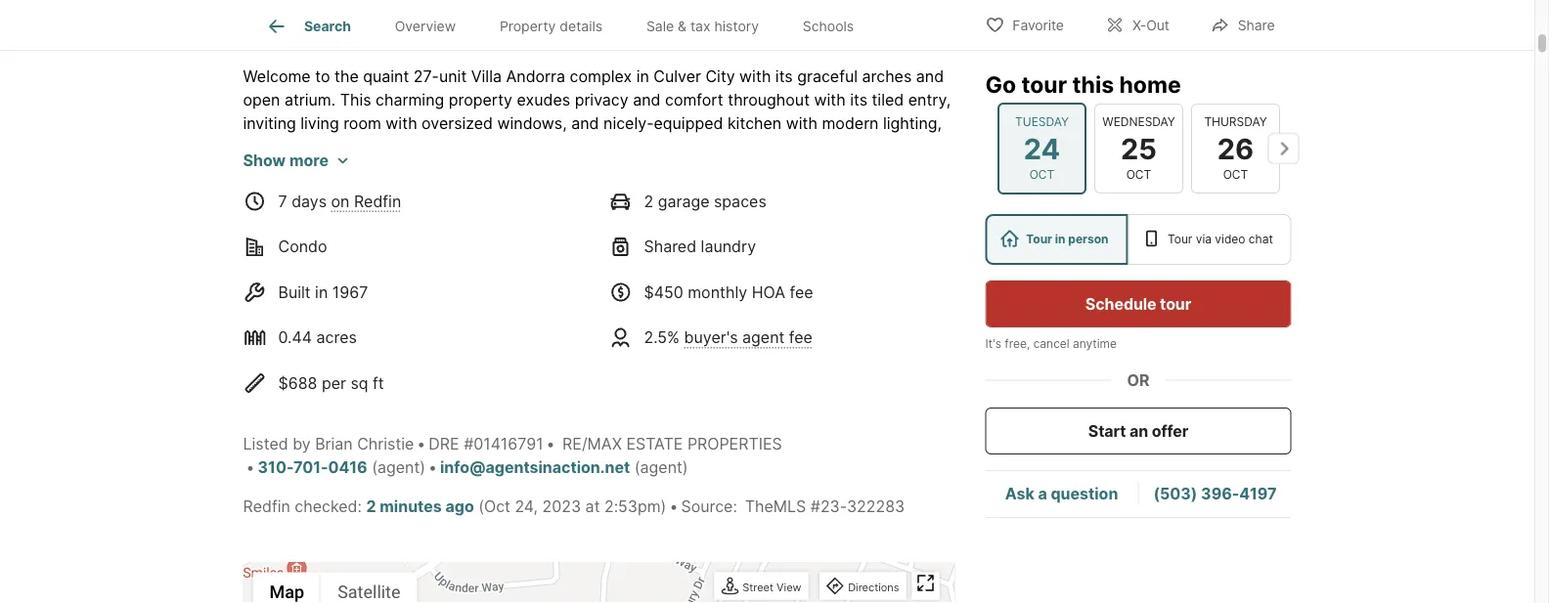 Task type: vqa. For each thing, say whether or not it's contained in the screenshot.
the topmost "by"
yes



Task type: locate. For each thing, give the bounding box(es) containing it.
on redfin link
[[331, 192, 401, 211]]

0 horizontal spatial its
[[776, 67, 793, 86]]

0 vertical spatial tiled
[[872, 90, 904, 109]]

tour in person option
[[986, 214, 1128, 265]]

history
[[715, 18, 759, 34]]

0 vertical spatial outdoor
[[647, 231, 706, 250]]

0 horizontal spatial in
[[315, 283, 328, 302]]

0 horizontal spatial )
[[420, 459, 426, 478]]

2 vertical spatial in
[[315, 283, 328, 302]]

abundant
[[243, 184, 313, 203]]

search link
[[265, 15, 351, 38]]

on inside welcome to the quaint 27-unit villa andorra complex in culver city with its graceful arches and open atrium. this charming property exudes privacy and comfort throughout with its tiled entry, inviting living room with oversized windows, and nicely-equipped kitchen with modern lighting, refinished butcher-block counters, range, dishwasher, and refrigerator. down the hallway is a sizeable bedroom with full-length mirrored closets, tiled full bath, and primary ensuite with abundant closet space, large vanity area, and tiled bath. additional highlights and features include brand new paint throughout, convenient sxs parking by the elevator (spaces 18  &  19), secured extra storage, and easy access to the inviting outdoor pool and sundeck. positioned on a lush tree-lined street, enjoy outdoor activities at fox hills park just one block over and easy commuting to a plethora of nearby conveniences such as shopping, dining, coffee houses, and grocery stores including trader joe's and sprouts.
[[932, 231, 951, 250]]

• up info@agentsinaction.net
[[547, 435, 555, 454]]

ask
[[1006, 485, 1035, 504]]

its up modern
[[851, 90, 868, 109]]

outdoor down access
[[464, 255, 522, 274]]

equipped
[[654, 114, 724, 133]]

easy down the throughout,
[[447, 231, 481, 250]]

None button
[[998, 102, 1087, 195], [1094, 103, 1183, 194], [1191, 103, 1280, 194], [998, 102, 1087, 195], [1094, 103, 1183, 194], [1191, 103, 1280, 194]]

a left lush
[[243, 255, 252, 274]]

hallway
[[846, 137, 901, 156]]

arches
[[863, 67, 912, 86]]

24,
[[515, 498, 538, 517]]

•
[[417, 435, 426, 454], [547, 435, 555, 454], [246, 459, 255, 478], [429, 459, 437, 478], [670, 498, 679, 517]]

start
[[1089, 422, 1127, 441]]

0 vertical spatial redfin
[[354, 192, 401, 211]]

0 horizontal spatial (
[[372, 459, 378, 478]]

this
[[340, 90, 371, 109]]

1 horizontal spatial tour
[[1168, 232, 1193, 247]]

per
[[322, 374, 346, 393]]

or
[[1128, 371, 1150, 390]]

) up minutes
[[420, 459, 426, 478]]

to down lined
[[330, 278, 345, 297]]

1 horizontal spatial )
[[683, 459, 689, 478]]

0 vertical spatial easy
[[447, 231, 481, 250]]

ft
[[373, 374, 384, 393]]

0 horizontal spatial by
[[293, 435, 311, 454]]

0 horizontal spatial inviting
[[243, 114, 296, 133]]

wednesday
[[1103, 115, 1175, 129]]

1 vertical spatial &
[[893, 208, 903, 227]]

large
[[420, 184, 457, 203]]

1 horizontal spatial its
[[851, 90, 868, 109]]

and up dishwasher,
[[572, 114, 599, 133]]

the up activities
[[561, 231, 586, 250]]

outdoor
[[647, 231, 706, 250], [464, 255, 522, 274]]

tiled down arches
[[872, 90, 904, 109]]

tour via video chat
[[1168, 232, 1274, 247]]

with up space, at left
[[379, 161, 411, 180]]

closets,
[[562, 161, 619, 180]]

1 horizontal spatial &
[[893, 208, 903, 227]]

in right built
[[315, 283, 328, 302]]

kitchen
[[728, 114, 782, 133]]

and up full
[[647, 137, 675, 156]]

at left fox
[[597, 255, 612, 274]]

2 left garage
[[644, 192, 654, 211]]

and up entry, at top right
[[917, 67, 944, 86]]

by inside welcome to the quaint 27-unit villa andorra complex in culver city with its graceful arches and open atrium. this charming property exudes privacy and comfort throughout with its tiled entry, inviting living room with oversized windows, and nicely-equipped kitchen with modern lighting, refinished butcher-block counters, range, dishwasher, and refrigerator. down the hallway is a sizeable bedroom with full-length mirrored closets, tiled full bath, and primary ensuite with abundant closet space, large vanity area, and tiled bath. additional highlights and features include brand new paint throughout, convenient sxs parking by the elevator (spaces 18  &  19), secured extra storage, and easy access to the inviting outdoor pool and sundeck. positioned on a lush tree-lined street, enjoy outdoor activities at fox hills park just one block over and easy commuting to a plethora of nearby conveniences such as shopping, dining, coffee houses, and grocery stores including trader joe's and sprouts.
[[694, 208, 712, 227]]

1 vertical spatial fee
[[789, 329, 813, 348]]

2 tour from the left
[[1168, 232, 1193, 247]]

easy down positioned
[[896, 255, 930, 274]]

one
[[750, 255, 778, 274]]

0 horizontal spatial this
[[316, 5, 358, 32]]

0 vertical spatial #
[[464, 435, 474, 454]]

extra
[[307, 231, 345, 250]]

favorite
[[1013, 17, 1065, 34]]

1 vertical spatial 2
[[366, 498, 376, 517]]

monthly
[[688, 283, 748, 302]]

2.5% buyer's agent fee
[[644, 329, 813, 348]]

2 horizontal spatial agent
[[743, 329, 785, 348]]

inviting down sxs
[[590, 231, 643, 250]]

3 oct from the left
[[1223, 168, 1248, 182]]

inviting down open
[[243, 114, 296, 133]]

2 garage spaces
[[644, 192, 767, 211]]

0 horizontal spatial tour
[[1022, 70, 1068, 98]]

schools
[[803, 18, 854, 34]]

0 horizontal spatial outdoor
[[464, 255, 522, 274]]

this up wednesday
[[1073, 70, 1115, 98]]

to down "convenient"
[[542, 231, 557, 250]]

its up throughout
[[776, 67, 793, 86]]

1 ( from the left
[[372, 459, 378, 478]]

the up ensuite
[[817, 137, 841, 156]]

2 horizontal spatial tiled
[[872, 90, 904, 109]]

secured
[[243, 231, 303, 250]]

tour left via
[[1168, 232, 1193, 247]]

1 vertical spatial tour
[[1161, 295, 1192, 314]]

tiled up bath.
[[624, 161, 656, 180]]

and right houses,
[[915, 278, 943, 297]]

cancel
[[1034, 337, 1070, 351]]

schools tab
[[781, 3, 876, 50]]

sizeable
[[243, 161, 304, 180]]

tour in person
[[1027, 232, 1109, 247]]

#
[[464, 435, 474, 454], [811, 498, 821, 517]]

mirrored
[[495, 161, 558, 180]]

& inside sale & tax history "tab"
[[678, 18, 687, 34]]

24
[[1024, 131, 1060, 166]]

home up quaint
[[363, 5, 425, 32]]

agent down christie
[[378, 459, 420, 478]]

1 horizontal spatial agent
[[641, 459, 683, 478]]

tour left person
[[1027, 232, 1053, 247]]

322283
[[847, 498, 905, 517]]

0 horizontal spatial on
[[331, 192, 350, 211]]

tour inside schedule tour button
[[1161, 295, 1192, 314]]

(503)
[[1154, 485, 1198, 504]]

by down additional
[[694, 208, 712, 227]]

by up 701-
[[293, 435, 311, 454]]

1 vertical spatial on
[[932, 231, 951, 250]]

0 horizontal spatial tour
[[1027, 232, 1053, 247]]

outdoor down parking
[[647, 231, 706, 250]]

1 horizontal spatial redfin
[[354, 192, 401, 211]]

0 vertical spatial 2
[[644, 192, 654, 211]]

) down the estate
[[683, 459, 689, 478]]

full
[[660, 161, 682, 180]]

andorra
[[506, 67, 566, 86]]

block down sundeck.
[[782, 255, 822, 274]]

fee
[[790, 283, 814, 302], [789, 329, 813, 348]]

street view button
[[717, 575, 807, 602]]

oct inside wednesday 25 oct
[[1126, 168, 1151, 182]]

2 minutes ago link
[[366, 498, 474, 517], [366, 498, 474, 517]]

tiled down the closets,
[[584, 184, 615, 203]]

0 vertical spatial inviting
[[243, 114, 296, 133]]

a right is
[[922, 137, 931, 156]]

fee for $450 monthly hoa fee
[[790, 283, 814, 302]]

• left dre
[[417, 435, 426, 454]]

1 horizontal spatial tour
[[1161, 295, 1192, 314]]

villa
[[471, 67, 502, 86]]

christie
[[357, 435, 414, 454]]

highlights
[[741, 184, 813, 203]]

tree-
[[291, 255, 328, 274]]

at right 2023
[[586, 498, 600, 517]]

at inside welcome to the quaint 27-unit villa andorra complex in culver city with its graceful arches and open atrium. this charming property exudes privacy and comfort throughout with its tiled entry, inviting living room with oversized windows, and nicely-equipped kitchen with modern lighting, refinished butcher-block counters, range, dishwasher, and refrigerator. down the hallway is a sizeable bedroom with full-length mirrored closets, tiled full bath, and primary ensuite with abundant closet space, large vanity area, and tiled bath. additional highlights and features include brand new paint throughout, convenient sxs parking by the elevator (spaces 18  &  19), secured extra storage, and easy access to the inviting outdoor pool and sundeck. positioned on a lush tree-lined street, enjoy outdoor activities at fox hills park just one block over and easy commuting to a plethora of nearby conveniences such as shopping, dining, coffee houses, and grocery stores including trader joe's and sprouts.
[[597, 255, 612, 274]]

complex
[[570, 67, 632, 86]]

free,
[[1005, 337, 1031, 351]]

1 horizontal spatial (
[[635, 459, 641, 478]]

charming
[[376, 90, 444, 109]]

1 vertical spatial inviting
[[590, 231, 643, 250]]

list box
[[986, 214, 1292, 265]]

0 vertical spatial block
[[385, 137, 425, 156]]

graceful
[[798, 67, 858, 86]]

1 horizontal spatial on
[[932, 231, 951, 250]]

buyer's
[[685, 329, 738, 348]]

nicely-
[[604, 114, 654, 133]]

1 horizontal spatial by
[[694, 208, 712, 227]]

1 vertical spatial #
[[811, 498, 821, 517]]

0 vertical spatial tour
[[1022, 70, 1068, 98]]

oct down 24 on the right top of page
[[1030, 168, 1055, 182]]

0 horizontal spatial oct
[[1030, 168, 1055, 182]]

inviting
[[243, 114, 296, 133], [590, 231, 643, 250]]

map region
[[140, 364, 1142, 604]]

and up nicely-
[[633, 90, 661, 109]]

0 vertical spatial home
[[363, 5, 425, 32]]

and
[[917, 67, 944, 86], [633, 90, 661, 109], [572, 114, 599, 133], [647, 137, 675, 156], [729, 161, 757, 180], [551, 184, 579, 203], [817, 184, 845, 203], [414, 231, 442, 250], [746, 231, 774, 250], [864, 255, 891, 274], [915, 278, 943, 297], [522, 302, 550, 321]]

and up one
[[746, 231, 774, 250]]

& left tax
[[678, 18, 687, 34]]

and down refrigerator. on the top left of page
[[729, 161, 757, 180]]

1 horizontal spatial inviting
[[590, 231, 643, 250]]

laundry
[[701, 238, 757, 257]]

ask a question
[[1006, 485, 1119, 504]]

lighting,
[[884, 114, 942, 133]]

block up the full-
[[385, 137, 425, 156]]

1 vertical spatial block
[[782, 255, 822, 274]]

in left person
[[1056, 232, 1066, 247]]

# right dre
[[464, 435, 474, 454]]

tuesday
[[1015, 115, 1069, 129]]

ask a question link
[[1006, 485, 1119, 504]]

oct for 26
[[1223, 168, 1248, 182]]

to up atrium. in the top of the page
[[315, 67, 330, 86]]

oct down 26
[[1223, 168, 1248, 182]]

oct inside tuesday 24 oct
[[1030, 168, 1055, 182]]

with up the down
[[786, 114, 818, 133]]

tour up tuesday
[[1022, 70, 1068, 98]]

0 horizontal spatial &
[[678, 18, 687, 34]]

1 horizontal spatial oct
[[1126, 168, 1151, 182]]

0 horizontal spatial redfin
[[243, 498, 290, 517]]

1 vertical spatial by
[[293, 435, 311, 454]]

source:
[[681, 498, 738, 517]]

1 horizontal spatial home
[[1120, 70, 1182, 98]]

0 vertical spatial fee
[[790, 283, 814, 302]]

in left culver
[[637, 67, 650, 86]]

properties
[[688, 435, 782, 454]]

1 oct from the left
[[1030, 168, 1055, 182]]

enjoy
[[420, 255, 459, 274]]

a down lined
[[349, 278, 358, 297]]

elevator
[[745, 208, 805, 227]]

1 vertical spatial redfin
[[243, 498, 290, 517]]

0 horizontal spatial easy
[[447, 231, 481, 250]]

0 horizontal spatial #
[[464, 435, 474, 454]]

oct for 25
[[1126, 168, 1151, 182]]

buyer's agent fee link
[[685, 329, 813, 348]]

1 vertical spatial this
[[1073, 70, 1115, 98]]

in inside the tour in person option
[[1056, 232, 1066, 247]]

and up "convenient"
[[551, 184, 579, 203]]

redfin
[[354, 192, 401, 211], [243, 498, 290, 517]]

agent down hoa
[[743, 329, 785, 348]]

tour via video chat option
[[1128, 214, 1292, 265]]

0 vertical spatial its
[[776, 67, 793, 86]]

menu bar
[[253, 573, 417, 604]]

1 vertical spatial in
[[1056, 232, 1066, 247]]

2 oct from the left
[[1126, 168, 1151, 182]]

1 horizontal spatial in
[[637, 67, 650, 86]]

0 vertical spatial in
[[637, 67, 650, 86]]

home up wednesday
[[1120, 70, 1182, 98]]

0 vertical spatial &
[[678, 18, 687, 34]]

x-out button
[[1089, 4, 1187, 45]]

0 vertical spatial at
[[597, 255, 612, 274]]

fee right hoa
[[790, 283, 814, 302]]

1 horizontal spatial #
[[811, 498, 821, 517]]

2 horizontal spatial in
[[1056, 232, 1066, 247]]

including
[[355, 302, 422, 321]]

1 vertical spatial tiled
[[624, 161, 656, 180]]

refinished
[[243, 137, 316, 156]]

this right about
[[316, 5, 358, 32]]

an
[[1130, 422, 1149, 441]]

tour for tour in person
[[1027, 232, 1053, 247]]

and down conveniences
[[522, 302, 550, 321]]

1 vertical spatial easy
[[896, 255, 930, 274]]

chat
[[1249, 232, 1274, 247]]

oct inside thursday 26 oct
[[1223, 168, 1248, 182]]

2 vertical spatial tiled
[[584, 184, 615, 203]]

2 left minutes
[[366, 498, 376, 517]]

fee down coffee
[[789, 329, 813, 348]]

block
[[385, 137, 425, 156], [782, 255, 822, 274]]

minutes
[[380, 498, 442, 517]]

2 vertical spatial to
[[330, 278, 345, 297]]

a
[[922, 137, 931, 156], [243, 255, 252, 274], [349, 278, 358, 297], [1039, 485, 1048, 504]]

a right ask
[[1039, 485, 1048, 504]]

tab list
[[243, 0, 892, 50]]

2
[[644, 192, 654, 211], [366, 498, 376, 517]]

in inside welcome to the quaint 27-unit villa andorra complex in culver city with its graceful arches and open atrium. this charming property exudes privacy and comfort throughout with its tiled entry, inviting living room with oversized windows, and nicely-equipped kitchen with modern lighting, refinished butcher-block counters, range, dishwasher, and refrigerator. down the hallway is a sizeable bedroom with full-length mirrored closets, tiled full bath, and primary ensuite with abundant closet space, large vanity area, and tiled bath. additional highlights and features include brand new paint throughout, convenient sxs parking by the elevator (spaces 18  &  19), secured extra storage, and easy access to the inviting outdoor pool and sundeck. positioned on a lush tree-lined street, enjoy outdoor activities at fox hills park just one block over and easy commuting to a plethora of nearby conveniences such as shopping, dining, coffee houses, and grocery stores including trader joe's and sprouts.
[[637, 67, 650, 86]]

oct down 25
[[1126, 168, 1151, 182]]

vanity
[[461, 184, 506, 203]]

0 vertical spatial by
[[694, 208, 712, 227]]

re/max
[[563, 435, 622, 454]]

& right 18
[[893, 208, 903, 227]]

1 tour from the left
[[1027, 232, 1053, 247]]

2 horizontal spatial oct
[[1223, 168, 1248, 182]]

19),
[[908, 208, 935, 227]]

( down the estate
[[635, 459, 641, 478]]

agent down the estate
[[641, 459, 683, 478]]

( down christie
[[372, 459, 378, 478]]

# right "themls"
[[811, 498, 821, 517]]

• left source:
[[670, 498, 679, 517]]

as
[[649, 278, 666, 297]]

tour for schedule
[[1161, 295, 1192, 314]]

0 vertical spatial to
[[315, 67, 330, 86]]

bath,
[[687, 161, 725, 180]]

modern
[[822, 114, 879, 133]]

tour right 'schedule' on the right
[[1161, 295, 1192, 314]]



Task type: describe. For each thing, give the bounding box(es) containing it.
parking
[[635, 208, 690, 227]]

atrium.
[[285, 90, 336, 109]]

1 horizontal spatial tiled
[[624, 161, 656, 180]]

checked:
[[295, 498, 362, 517]]

1 vertical spatial at
[[586, 498, 600, 517]]

in for built in 1967
[[315, 283, 328, 302]]

0 vertical spatial this
[[316, 5, 358, 32]]

fee for 2.5% buyer's agent fee
[[789, 329, 813, 348]]

butcher-
[[321, 137, 385, 156]]

estate
[[627, 435, 683, 454]]

(oct
[[479, 498, 511, 517]]

with up throughout
[[740, 67, 771, 86]]

in for tour in person
[[1056, 232, 1066, 247]]

0 horizontal spatial block
[[385, 137, 425, 156]]

refrigerator.
[[679, 137, 766, 156]]

wednesday 25 oct
[[1103, 115, 1175, 182]]

listed by brian christie • dre # 01416791 • re/max estate properties • 310-701-0416 ( agent ) • info@agentsinaction.net ( agent )
[[243, 435, 782, 478]]

city
[[706, 67, 735, 86]]

lush
[[256, 255, 287, 274]]

property details tab
[[478, 3, 625, 50]]

show more button
[[243, 149, 348, 172]]

$688
[[278, 374, 317, 393]]

brian
[[315, 435, 353, 454]]

space,
[[367, 184, 416, 203]]

redfin checked: 2 minutes ago (oct 24, 2023 at 2:53pm) • source: themls # 23-322283
[[243, 498, 905, 517]]

0 horizontal spatial home
[[363, 5, 425, 32]]

bath.
[[620, 184, 658, 203]]

commuting
[[243, 278, 326, 297]]

1 horizontal spatial this
[[1073, 70, 1115, 98]]

and up houses,
[[864, 255, 891, 274]]

1 horizontal spatial block
[[782, 255, 822, 274]]

person
[[1069, 232, 1109, 247]]

$450 monthly hoa fee
[[644, 283, 814, 302]]

0 vertical spatial on
[[331, 192, 350, 211]]

it's
[[986, 337, 1002, 351]]

view
[[777, 581, 802, 594]]

throughout,
[[425, 208, 512, 227]]

1 horizontal spatial 2
[[644, 192, 654, 211]]

$688 per sq ft
[[278, 374, 384, 393]]

conveniences
[[503, 278, 605, 297]]

• down dre
[[429, 459, 437, 478]]

23-
[[821, 498, 847, 517]]

tour for go
[[1022, 70, 1068, 98]]

0.44
[[278, 329, 312, 348]]

• left the 310-
[[246, 459, 255, 478]]

1 vertical spatial its
[[851, 90, 868, 109]]

0 horizontal spatial agent
[[378, 459, 420, 478]]

access
[[486, 231, 538, 250]]

1967
[[332, 283, 368, 302]]

with down charming
[[386, 114, 417, 133]]

hoa
[[752, 283, 786, 302]]

lined
[[328, 255, 363, 274]]

menu bar containing map
[[253, 573, 417, 604]]

privacy
[[575, 90, 629, 109]]

sale & tax history tab
[[625, 3, 781, 50]]

next image
[[1269, 133, 1300, 164]]

schedule tour
[[1086, 295, 1192, 314]]

go
[[986, 70, 1017, 98]]

activities
[[527, 255, 593, 274]]

tab list containing search
[[243, 0, 892, 50]]

1 horizontal spatial easy
[[896, 255, 930, 274]]

primary
[[761, 161, 818, 180]]

more
[[290, 151, 329, 170]]

start an offer button
[[986, 408, 1292, 455]]

701-
[[293, 459, 328, 478]]

tax
[[691, 18, 711, 34]]

(spaces
[[809, 208, 868, 227]]

oct for 24
[[1030, 168, 1055, 182]]

2:53pm)
[[605, 498, 667, 517]]

show
[[243, 151, 286, 170]]

days
[[292, 192, 327, 211]]

culver
[[654, 67, 702, 86]]

310-
[[258, 459, 293, 478]]

sprouts.
[[554, 302, 616, 321]]

it's free, cancel anytime
[[986, 337, 1117, 351]]

video
[[1216, 232, 1246, 247]]

info@agentsinaction.net link
[[440, 459, 630, 478]]

details
[[560, 18, 603, 34]]

overview tab
[[373, 3, 478, 50]]

oversized
[[422, 114, 493, 133]]

go tour this home
[[986, 70, 1182, 98]]

pool
[[710, 231, 742, 250]]

with down is
[[880, 161, 912, 180]]

tour for tour via video chat
[[1168, 232, 1193, 247]]

out
[[1147, 17, 1170, 34]]

sxs
[[602, 208, 630, 227]]

(503) 396-4197
[[1154, 485, 1277, 504]]

show more
[[243, 151, 329, 170]]

1 horizontal spatial outdoor
[[647, 231, 706, 250]]

comfort
[[665, 90, 724, 109]]

just
[[719, 255, 746, 274]]

sundeck.
[[779, 231, 845, 250]]

and up (spaces
[[817, 184, 845, 203]]

$450
[[644, 283, 684, 302]]

search
[[304, 18, 351, 34]]

1 vertical spatial home
[[1120, 70, 1182, 98]]

& inside welcome to the quaint 27-unit villa andorra complex in culver city with its graceful arches and open atrium. this charming property exudes privacy and comfort throughout with its tiled entry, inviting living room with oversized windows, and nicely-equipped kitchen with modern lighting, refinished butcher-block counters, range, dishwasher, and refrigerator. down the hallway is a sizeable bedroom with full-length mirrored closets, tiled full bath, and primary ensuite with abundant closet space, large vanity area, and tiled bath. additional highlights and features include brand new paint throughout, convenient sxs parking by the elevator (spaces 18  &  19), secured extra storage, and easy access to the inviting outdoor pool and sundeck. positioned on a lush tree-lined street, enjoy outdoor activities at fox hills park just one block over and easy commuting to a plethora of nearby conveniences such as shopping, dining, coffee houses, and grocery stores including trader joe's and sprouts.
[[893, 208, 903, 227]]

the up pool in the left top of the page
[[717, 208, 741, 227]]

room
[[344, 114, 381, 133]]

map
[[270, 582, 304, 603]]

1 vertical spatial outdoor
[[464, 255, 522, 274]]

x-out
[[1133, 17, 1170, 34]]

2.5%
[[644, 329, 680, 348]]

27-
[[414, 67, 439, 86]]

# inside listed by brian christie • dre # 01416791 • re/max estate properties • 310-701-0416 ( agent ) • info@agentsinaction.net ( agent )
[[464, 435, 474, 454]]

2 ( from the left
[[635, 459, 641, 478]]

built
[[278, 283, 311, 302]]

include
[[243, 208, 296, 227]]

schedule
[[1086, 295, 1157, 314]]

2023
[[543, 498, 581, 517]]

and up enjoy
[[414, 231, 442, 250]]

grocery
[[243, 302, 300, 321]]

dre
[[429, 435, 460, 454]]

1 vertical spatial to
[[542, 231, 557, 250]]

stores
[[305, 302, 351, 321]]

info@agentsinaction.net
[[440, 459, 630, 478]]

brand
[[301, 208, 344, 227]]

0 horizontal spatial tiled
[[584, 184, 615, 203]]

paint
[[384, 208, 421, 227]]

the up this
[[335, 67, 359, 86]]

2 ) from the left
[[683, 459, 689, 478]]

by inside listed by brian christie • dre # 01416791 • re/max estate properties • 310-701-0416 ( agent ) • info@agentsinaction.net ( agent )
[[293, 435, 311, 454]]

with down 'graceful'
[[815, 90, 846, 109]]

windows,
[[498, 114, 567, 133]]

0 horizontal spatial 2
[[366, 498, 376, 517]]

is
[[906, 137, 918, 156]]

welcome
[[243, 67, 311, 86]]

1 ) from the left
[[420, 459, 426, 478]]

list box containing tour in person
[[986, 214, 1292, 265]]



